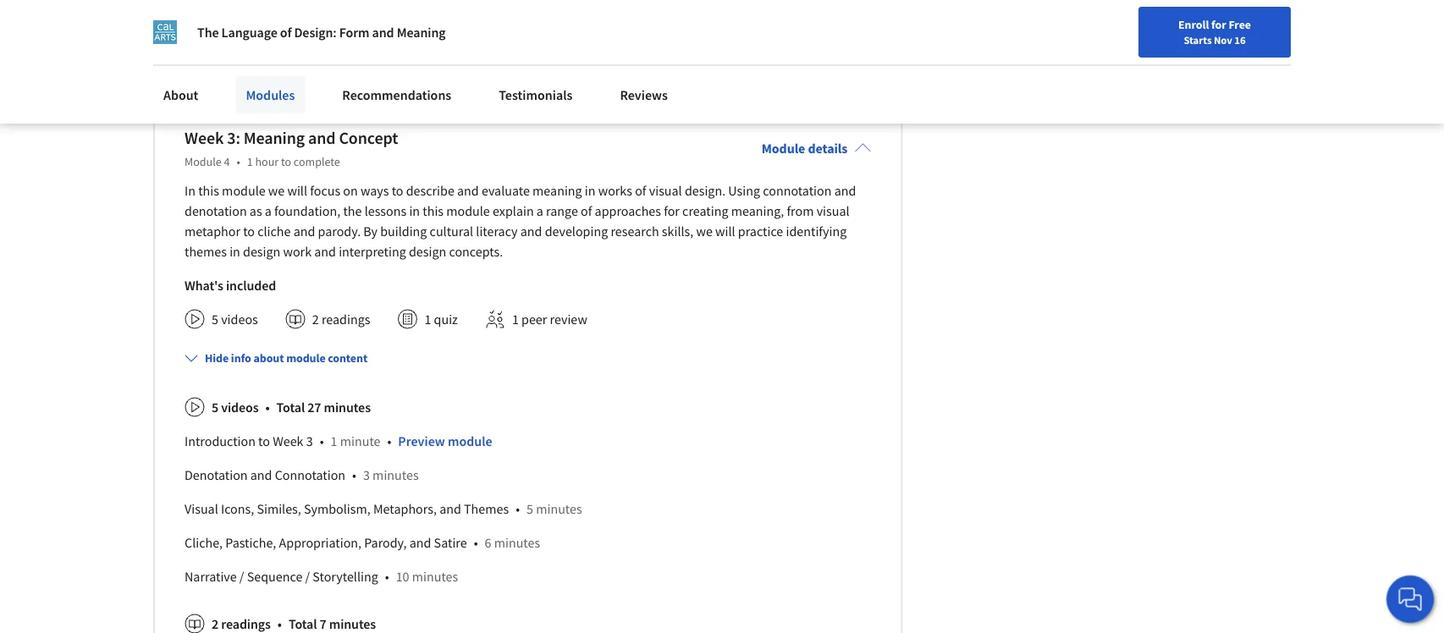 Task type: describe. For each thing, give the bounding box(es) containing it.
visual
[[185, 501, 218, 517]]

building
[[380, 223, 427, 240]]

1 a from the left
[[265, 203, 272, 219]]

find your new career
[[925, 53, 1031, 69]]

reviews
[[620, 86, 668, 103]]

cliche, pastiche, appropriation, parody, and satire • 6 minutes
[[185, 534, 540, 551]]

minutes up "metaphors,"
[[373, 467, 419, 484]]

minutes down the language of design: form and meaning
[[301, 50, 347, 67]]

2 horizontal spatial in
[[585, 182, 596, 199]]

and left evaluate
[[457, 182, 479, 199]]

of left design:
[[280, 24, 292, 41]]

1 videos from the top
[[221, 311, 258, 328]]

2 inside hide info about module content region
[[212, 616, 219, 633]]

reviews link
[[610, 76, 678, 113]]

complete
[[294, 154, 340, 170]]

readings inside hide info about module content region
[[221, 616, 271, 633]]

testimonials
[[499, 86, 573, 103]]

enroll for free starts nov 16
[[1179, 17, 1251, 47]]

videos inside hide info about module content region
[[221, 399, 259, 416]]

1 peer review
[[512, 311, 587, 328]]

ways
[[361, 182, 389, 199]]

1 horizontal spatial this
[[423, 203, 444, 219]]

to down as at the left
[[243, 223, 255, 240]]

1 vertical spatial will
[[715, 223, 735, 240]]

symbolism,
[[304, 501, 371, 517]]

cliche,
[[185, 534, 223, 551]]

by
[[364, 223, 378, 240]]

1 vertical spatial 1 quiz
[[425, 311, 458, 328]]

chat with us image
[[1397, 586, 1424, 613]]

narrative
[[185, 568, 237, 585]]

from
[[787, 203, 814, 219]]

0 vertical spatial visual
[[649, 182, 682, 199]]

hide info about module content region
[[185, 384, 871, 633]]

works
[[598, 182, 632, 199]]

identifying
[[786, 223, 847, 240]]

new
[[974, 53, 997, 69]]

16
[[1235, 33, 1246, 47]]

storytelling
[[313, 568, 378, 585]]

1 vertical spatial in
[[409, 203, 420, 219]]

to inside week 3: meaning and concept module 4 • 1 hour to complete
[[281, 154, 291, 170]]

developing
[[545, 223, 608, 240]]

testimonials link
[[489, 76, 583, 113]]

preview module link
[[398, 433, 492, 450]]

to inside hide info about module content region
[[258, 433, 270, 450]]

of up approaches
[[635, 182, 646, 199]]

for inside enroll for free starts nov 16
[[1212, 17, 1227, 32]]

1 5 videos from the top
[[212, 311, 258, 328]]

content
[[328, 351, 368, 366]]

work
[[283, 243, 312, 260]]

design:
[[294, 24, 337, 41]]

preview
[[398, 433, 445, 450]]

total for total 27 minutes
[[276, 399, 305, 416]]

minute
[[340, 433, 381, 450]]

to right "ways"
[[392, 182, 403, 199]]

pastiche,
[[225, 534, 276, 551]]

connotation
[[275, 467, 346, 484]]

1 vertical spatial form
[[237, 50, 267, 67]]

1 design from the left
[[243, 243, 281, 260]]

appropriation,
[[279, 534, 362, 551]]

minutes up the basics of form • 15 minutes
[[311, 16, 358, 33]]

similes,
[[257, 501, 301, 517]]

metaphors,
[[373, 501, 437, 517]]

1 vertical spatial quiz
[[434, 311, 458, 328]]

cliche
[[258, 223, 291, 240]]

week 3: meaning and concept module 4 • 1 hour to complete
[[185, 128, 398, 170]]

themes
[[464, 501, 509, 517]]

lessons
[[365, 203, 407, 219]]

• right minute
[[387, 433, 391, 450]]

5 videos inside hide info about module content region
[[212, 399, 259, 416]]

interpreting
[[339, 243, 406, 260]]

and down parody.
[[314, 243, 336, 260]]

hide info about module content button
[[178, 343, 374, 374]]

denotation
[[185, 467, 248, 484]]

included
[[226, 277, 276, 294]]

about
[[254, 351, 284, 366]]

1 vertical spatial visual
[[817, 203, 850, 219]]

1 horizontal spatial meaning
[[397, 24, 446, 41]]

minutes right 10
[[412, 568, 458, 585]]

recommendations
[[342, 86, 451, 103]]

in this module we will focus on ways to describe and evaluate meaning in works of visual design. using connotation and denotation as a foundation, the lessons in this module explain a range of approaches for creating meaning, from visual metaphor to cliche and parody. by building cultural literacy and developing research skills, we will practice identifying themes in design work and interpreting design concepts.
[[185, 182, 856, 260]]

and inside week 3: meaning and concept module 4 • 1 hour to complete
[[308, 128, 336, 149]]

concept
[[339, 128, 398, 149]]

evaluate
[[482, 182, 530, 199]]

• total 15 minutes
[[252, 16, 358, 33]]

your
[[950, 53, 972, 69]]

• up the basics of form • 15 minutes
[[252, 16, 257, 33]]

icons,
[[221, 501, 254, 517]]

find
[[925, 53, 947, 69]]

• left 6
[[474, 534, 478, 551]]

introduction
[[185, 433, 256, 450]]

sequence
[[247, 568, 303, 585]]

free
[[1229, 17, 1251, 32]]

module up as at the left
[[222, 182, 266, 199]]

connotation
[[763, 182, 832, 199]]

basics of form • 15 minutes
[[185, 50, 347, 67]]

using
[[728, 182, 760, 199]]

recommendations link
[[332, 76, 462, 113]]

nov
[[1214, 33, 1233, 47]]

• inside week 3: meaning and concept module 4 • 1 hour to complete
[[237, 154, 240, 170]]

6
[[485, 534, 491, 551]]

introduction to week 3 • 1 minute • preview module
[[185, 433, 492, 450]]

explain
[[493, 203, 534, 219]]

2 / from the left
[[305, 568, 310, 585]]

0 horizontal spatial this
[[198, 182, 219, 199]]

info about module content element
[[178, 336, 871, 633]]

focus
[[310, 182, 340, 199]]

module inside region
[[448, 433, 492, 450]]

0 vertical spatial 5
[[212, 311, 218, 328]]

module details
[[762, 140, 848, 157]]

details
[[808, 140, 848, 157]]

denotation and connotation • 3 minutes
[[185, 467, 419, 484]]

minutes right 27 at the left bottom of page
[[324, 399, 371, 416]]

cultural
[[430, 223, 473, 240]]

about
[[163, 86, 198, 103]]

california institute of the arts image
[[153, 20, 177, 44]]

3:
[[227, 128, 240, 149]]

• down minute
[[352, 467, 356, 484]]



Task type: locate. For each thing, give the bounding box(es) containing it.
total for total 15 minutes
[[263, 16, 292, 33]]

total left the 7
[[289, 616, 317, 633]]

we down the hour
[[268, 182, 285, 199]]

10
[[396, 568, 409, 585]]

1 horizontal spatial will
[[715, 223, 735, 240]]

peer
[[522, 311, 547, 328]]

0 vertical spatial readings
[[322, 311, 370, 328]]

1 horizontal spatial for
[[1212, 17, 1227, 32]]

in right themes
[[230, 243, 240, 260]]

minutes right 6
[[494, 534, 540, 551]]

in up building
[[409, 203, 420, 219]]

27
[[308, 399, 321, 416]]

2 up hide info about module content
[[312, 311, 319, 328]]

2 5 videos from the top
[[212, 399, 259, 416]]

this down 'describe'
[[423, 203, 444, 219]]

and up complete
[[308, 128, 336, 149]]

0 vertical spatial 2
[[312, 311, 319, 328]]

parody.
[[318, 223, 361, 240]]

modules link
[[236, 76, 305, 113]]

total for total 7 minutes
[[289, 616, 317, 633]]

0 vertical spatial this
[[198, 182, 219, 199]]

videos up introduction
[[221, 399, 259, 416]]

quiz right the
[[221, 16, 246, 33]]

english
[[1120, 53, 1161, 70]]

1 vertical spatial 2
[[212, 616, 219, 633]]

skills,
[[662, 223, 694, 240]]

hide info about module content
[[205, 351, 368, 366]]

• down • total 27 minutes in the bottom of the page
[[320, 433, 324, 450]]

and down foundation,
[[294, 223, 315, 240]]

• left 27 at the left bottom of page
[[265, 399, 270, 416]]

review
[[550, 311, 587, 328]]

5 videos down what's included at the left top of page
[[212, 311, 258, 328]]

2 down narrative
[[212, 616, 219, 633]]

what's included
[[185, 277, 276, 294]]

1 vertical spatial 15
[[284, 50, 298, 67]]

1 vertical spatial readings
[[221, 616, 271, 633]]

1 vertical spatial we
[[696, 223, 713, 240]]

0 vertical spatial form
[[339, 24, 370, 41]]

design down cliche
[[243, 243, 281, 260]]

5 videos up introduction
[[212, 399, 259, 416]]

meaning,
[[731, 203, 784, 219]]

module left details
[[762, 140, 805, 157]]

• right 4
[[237, 154, 240, 170]]

for
[[140, 8, 159, 25]]

and down details
[[835, 182, 856, 199]]

1 horizontal spatial /
[[305, 568, 310, 585]]

1 vertical spatial meaning
[[244, 128, 305, 149]]

module inside week 3: meaning and concept module 4 • 1 hour to complete
[[185, 154, 222, 170]]

0 vertical spatial will
[[287, 182, 307, 199]]

1 vertical spatial 2 readings
[[212, 616, 271, 633]]

1 horizontal spatial 1 quiz
[[425, 311, 458, 328]]

2 a from the left
[[537, 203, 543, 219]]

0 vertical spatial in
[[585, 182, 596, 199]]

2 vertical spatial 5
[[527, 501, 533, 517]]

parody,
[[364, 534, 407, 551]]

module
[[762, 140, 805, 157], [185, 154, 222, 170]]

as
[[250, 203, 262, 219]]

approaches
[[595, 203, 661, 219]]

15 down design:
[[284, 50, 298, 67]]

1 vertical spatial 3
[[363, 467, 370, 484]]

• left the 7
[[278, 616, 282, 633]]

career
[[999, 53, 1031, 69]]

0 horizontal spatial /
[[239, 568, 244, 585]]

• total 7 minutes
[[278, 616, 376, 633]]

literacy
[[476, 223, 518, 240]]

meaning
[[533, 182, 582, 199]]

1 horizontal spatial design
[[409, 243, 446, 260]]

minutes right the 7
[[329, 616, 376, 633]]

1 vertical spatial videos
[[221, 399, 259, 416]]

and up similes, at the bottom of the page
[[250, 467, 272, 484]]

1 quiz down concepts.
[[425, 311, 458, 328]]

0 horizontal spatial visual
[[649, 182, 682, 199]]

15
[[294, 16, 308, 33], [284, 50, 298, 67]]

2 readings up content
[[312, 311, 370, 328]]

1 vertical spatial 5 videos
[[212, 399, 259, 416]]

1 quiz up basics
[[212, 16, 246, 33]]

concepts.
[[449, 243, 503, 260]]

range
[[546, 203, 578, 219]]

hour
[[255, 154, 279, 170]]

2 design from the left
[[409, 243, 446, 260]]

0 horizontal spatial module
[[185, 154, 222, 170]]

week
[[185, 128, 224, 149], [273, 433, 304, 450]]

in
[[185, 182, 196, 199]]

for inside in this module we will focus on ways to describe and evaluate meaning in works of visual design. using connotation and denotation as a foundation, the lessons in this module explain a range of approaches for creating meaning, from visual metaphor to cliche and parody. by building cultural literacy and developing research skills, we will practice identifying themes in design work and interpreting design concepts.
[[664, 203, 680, 219]]

1 horizontal spatial in
[[409, 203, 420, 219]]

0 vertical spatial 15
[[294, 16, 308, 33]]

0 horizontal spatial design
[[243, 243, 281, 260]]

denotation
[[185, 203, 247, 219]]

2 readings
[[312, 311, 370, 328], [212, 616, 271, 633]]

visual icons, similes, symbolism, metaphors, and themes • 5 minutes
[[185, 501, 582, 517]]

what's
[[185, 277, 223, 294]]

0 vertical spatial for
[[1212, 17, 1227, 32]]

1 horizontal spatial quiz
[[434, 311, 458, 328]]

0 horizontal spatial in
[[230, 243, 240, 260]]

week inside hide info about module content region
[[273, 433, 304, 450]]

• left 10
[[385, 568, 389, 585]]

• right "themes"
[[516, 501, 520, 517]]

quiz
[[221, 16, 246, 33], [434, 311, 458, 328]]

videos down what's included at the left top of page
[[221, 311, 258, 328]]

form right design:
[[339, 24, 370, 41]]

0 horizontal spatial will
[[287, 182, 307, 199]]

shopping cart: 1 item image
[[1048, 47, 1081, 74]]

readings
[[322, 311, 370, 328], [221, 616, 271, 633]]

and down explain
[[520, 223, 542, 240]]

businesses
[[161, 8, 223, 25]]

total left 27 at the left bottom of page
[[276, 399, 305, 416]]

1 horizontal spatial 3
[[363, 467, 370, 484]]

total up the basics of form • 15 minutes
[[263, 16, 292, 33]]

and up "satire"
[[440, 501, 461, 517]]

module left 4
[[185, 154, 222, 170]]

1 vertical spatial this
[[423, 203, 444, 219]]

0 vertical spatial 1 quiz
[[212, 16, 246, 33]]

to right introduction
[[258, 433, 270, 450]]

week inside week 3: meaning and concept module 4 • 1 hour to complete
[[185, 128, 224, 149]]

themes
[[185, 243, 227, 260]]

practice
[[738, 223, 783, 240]]

of right basics
[[223, 50, 234, 67]]

2 videos from the top
[[221, 399, 259, 416]]

research
[[611, 223, 659, 240]]

about link
[[153, 76, 209, 113]]

hide
[[205, 351, 229, 366]]

this
[[198, 182, 219, 199], [423, 203, 444, 219]]

1 vertical spatial week
[[273, 433, 304, 450]]

meaning up "recommendations" link
[[397, 24, 446, 41]]

design
[[243, 243, 281, 260], [409, 243, 446, 260]]

for businesses
[[140, 8, 223, 25]]

will up foundation,
[[287, 182, 307, 199]]

0 horizontal spatial readings
[[221, 616, 271, 633]]

/ right sequence
[[305, 568, 310, 585]]

in left the works
[[585, 182, 596, 199]]

form
[[339, 24, 370, 41], [237, 50, 267, 67]]

5 videos
[[212, 311, 258, 328], [212, 399, 259, 416]]

0 horizontal spatial for
[[664, 203, 680, 219]]

meaning
[[397, 24, 446, 41], [244, 128, 305, 149]]

of up developing
[[581, 203, 592, 219]]

2 readings inside hide info about module content region
[[212, 616, 271, 633]]

1 inside week 3: meaning and concept module 4 • 1 hour to complete
[[247, 154, 253, 170]]

this right in
[[198, 182, 219, 199]]

0 horizontal spatial 2 readings
[[212, 616, 271, 633]]

show notifications image
[[1216, 55, 1236, 75]]

2 vertical spatial total
[[289, 616, 317, 633]]

module right about
[[286, 351, 326, 366]]

0 horizontal spatial 2
[[212, 616, 219, 633]]

5 right "themes"
[[527, 501, 533, 517]]

0 horizontal spatial 1 quiz
[[212, 16, 246, 33]]

metaphor
[[185, 223, 240, 240]]

for up the nov
[[1212, 17, 1227, 32]]

0 vertical spatial total
[[263, 16, 292, 33]]

quiz down concepts.
[[434, 311, 458, 328]]

to right the hour
[[281, 154, 291, 170]]

1 vertical spatial for
[[664, 203, 680, 219]]

5 down the what's
[[212, 311, 218, 328]]

0 horizontal spatial form
[[237, 50, 267, 67]]

form down language
[[237, 50, 267, 67]]

for up skills,
[[664, 203, 680, 219]]

and up recommendations
[[372, 24, 394, 41]]

0 horizontal spatial a
[[265, 203, 272, 219]]

total
[[263, 16, 292, 33], [276, 399, 305, 416], [289, 616, 317, 633]]

enroll
[[1179, 17, 1209, 32]]

we down creating
[[696, 223, 713, 240]]

week up denotation and connotation • 3 minutes
[[273, 433, 304, 450]]

2
[[312, 311, 319, 328], [212, 616, 219, 633]]

1 vertical spatial 5
[[212, 399, 219, 416]]

module up cultural
[[446, 203, 490, 219]]

module inside dropdown button
[[286, 351, 326, 366]]

0 vertical spatial 2 readings
[[312, 311, 370, 328]]

0 vertical spatial week
[[185, 128, 224, 149]]

creating
[[682, 203, 729, 219]]

None search field
[[241, 44, 648, 78]]

will down creating
[[715, 223, 735, 240]]

1 horizontal spatial module
[[762, 140, 805, 157]]

foundation,
[[274, 203, 341, 219]]

readings up content
[[322, 311, 370, 328]]

the
[[343, 203, 362, 219]]

module
[[222, 182, 266, 199], [446, 203, 490, 219], [286, 351, 326, 366], [448, 433, 492, 450]]

• up modules link
[[273, 50, 278, 67]]

1 horizontal spatial we
[[696, 223, 713, 240]]

0 vertical spatial we
[[268, 182, 285, 199]]

0 vertical spatial meaning
[[397, 24, 446, 41]]

0 horizontal spatial quiz
[[221, 16, 246, 33]]

0 horizontal spatial we
[[268, 182, 285, 199]]

• total 27 minutes
[[265, 399, 371, 416]]

/ right narrative
[[239, 568, 244, 585]]

english button
[[1089, 34, 1191, 89]]

design down cultural
[[409, 243, 446, 260]]

1 horizontal spatial week
[[273, 433, 304, 450]]

1 horizontal spatial readings
[[322, 311, 370, 328]]

visual
[[649, 182, 682, 199], [817, 203, 850, 219]]

a right as at the left
[[265, 203, 272, 219]]

1 horizontal spatial 2 readings
[[312, 311, 370, 328]]

0 vertical spatial 3
[[306, 433, 313, 450]]

meaning inside week 3: meaning and concept module 4 • 1 hour to complete
[[244, 128, 305, 149]]

find your new career link
[[917, 51, 1040, 72]]

visual up identifying
[[817, 203, 850, 219]]

minutes right "themes"
[[536, 501, 582, 517]]

3 down minute
[[363, 467, 370, 484]]

info
[[231, 351, 251, 366]]

modules
[[246, 86, 295, 103]]

describe
[[406, 182, 454, 199]]

module right preview
[[448, 433, 492, 450]]

1 horizontal spatial form
[[339, 24, 370, 41]]

1 horizontal spatial a
[[537, 203, 543, 219]]

1 horizontal spatial visual
[[817, 203, 850, 219]]

design.
[[685, 182, 726, 199]]

on
[[343, 182, 358, 199]]

readings down sequence
[[221, 616, 271, 633]]

and left "satire"
[[410, 534, 431, 551]]

0 horizontal spatial week
[[185, 128, 224, 149]]

0 vertical spatial videos
[[221, 311, 258, 328]]

visual left design. at the top
[[649, 182, 682, 199]]

0 vertical spatial 5 videos
[[212, 311, 258, 328]]

1 / from the left
[[239, 568, 244, 585]]

the
[[197, 24, 219, 41]]

narrative / sequence / storytelling • 10 minutes
[[185, 568, 458, 585]]

1 horizontal spatial 2
[[312, 311, 319, 328]]

7
[[320, 616, 327, 633]]

1 quiz
[[212, 16, 246, 33], [425, 311, 458, 328]]

0 horizontal spatial 3
[[306, 433, 313, 450]]

0 vertical spatial quiz
[[221, 16, 246, 33]]

week left 3:
[[185, 128, 224, 149]]

meaning up the hour
[[244, 128, 305, 149]]

a left range
[[537, 203, 543, 219]]

0 horizontal spatial meaning
[[244, 128, 305, 149]]

3 up connotation
[[306, 433, 313, 450]]

15 up the basics of form • 15 minutes
[[294, 16, 308, 33]]

language
[[221, 24, 277, 41]]

1 inside hide info about module content region
[[331, 433, 337, 450]]

2 vertical spatial in
[[230, 243, 240, 260]]

5 up introduction
[[212, 399, 219, 416]]

1 vertical spatial total
[[276, 399, 305, 416]]

2 readings down narrative
[[212, 616, 271, 633]]



Task type: vqa. For each thing, say whether or not it's contained in the screenshot.
Terms
no



